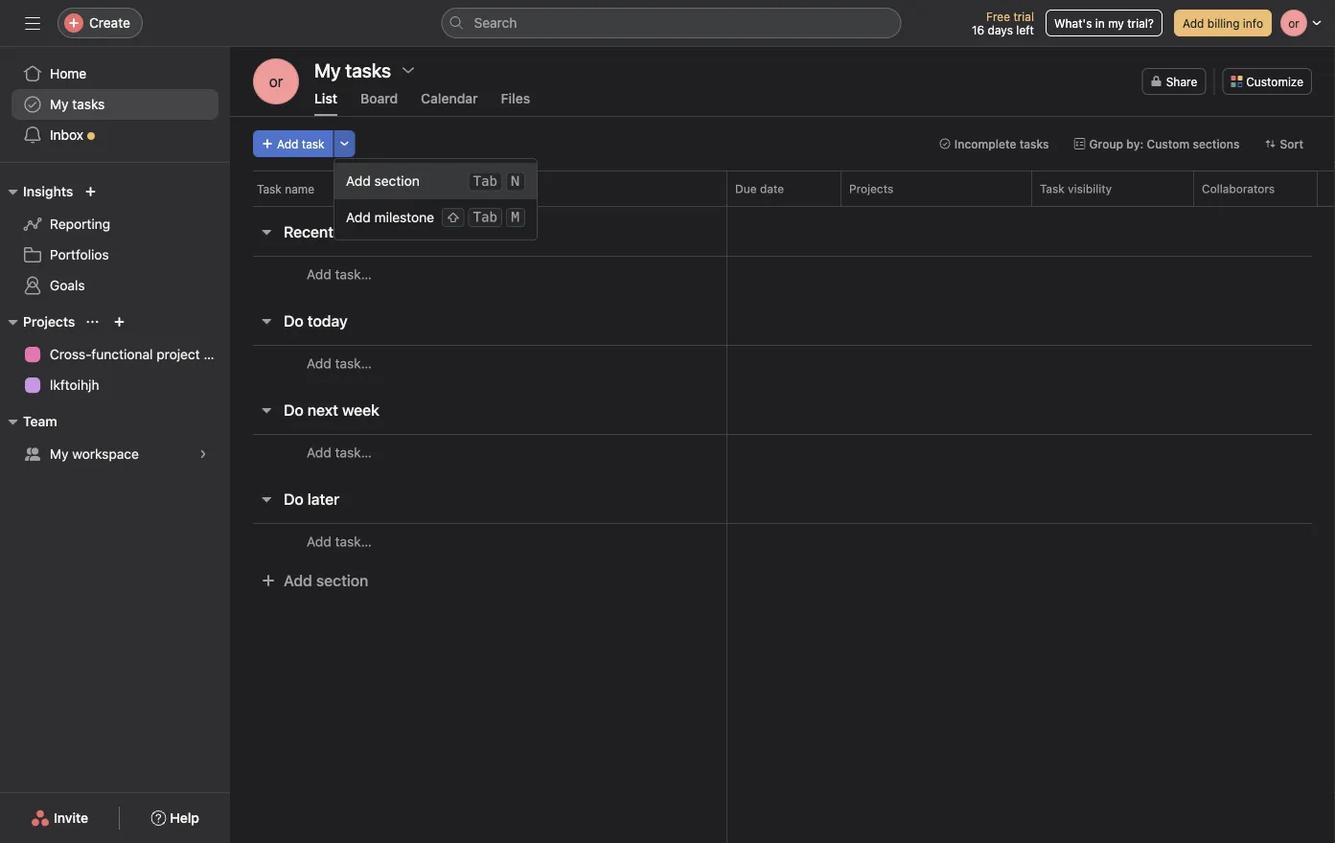 Task type: vqa. For each thing, say whether or not it's contained in the screenshot.
Cross-
yes



Task type: locate. For each thing, give the bounding box(es) containing it.
task left name
[[257, 182, 282, 196]]

tab
[[473, 174, 497, 189], [473, 209, 497, 225]]

add task… button for next
[[307, 442, 372, 464]]

1 vertical spatial tab
[[473, 209, 497, 225]]

incomplete tasks button
[[931, 130, 1058, 157]]

1 vertical spatial add section
[[284, 572, 368, 590]]

calendar
[[421, 91, 478, 106]]

0 horizontal spatial section
[[316, 572, 368, 590]]

my tasks
[[50, 96, 105, 112]]

tab down task name "column header"
[[473, 209, 497, 225]]

1 add task… from the top
[[307, 267, 372, 282]]

task…
[[335, 267, 372, 282], [335, 356, 372, 371], [335, 445, 372, 461], [335, 534, 372, 550]]

do inside "button"
[[284, 312, 304, 330]]

m
[[512, 209, 520, 225]]

3 add task… from the top
[[307, 445, 372, 461]]

next
[[308, 401, 338, 419]]

share
[[1166, 75, 1198, 88]]

list link
[[314, 91, 337, 116]]

add inside the add billing info button
[[1183, 16, 1204, 30]]

tab left n
[[473, 174, 497, 189]]

my up the inbox
[[50, 96, 69, 112]]

1 vertical spatial section
[[316, 572, 368, 590]]

cross-functional project plan
[[50, 347, 230, 362]]

2 add task… from the top
[[307, 356, 372, 371]]

row containing task name
[[230, 171, 1335, 206]]

projects button
[[0, 311, 75, 334]]

add task… button
[[307, 264, 372, 285], [307, 353, 372, 374], [307, 442, 372, 464], [307, 532, 372, 553]]

tasks down home
[[72, 96, 105, 112]]

add inside add section button
[[284, 572, 312, 590]]

do
[[284, 312, 304, 330], [284, 401, 304, 419], [284, 490, 304, 509]]

sections
[[1193, 137, 1240, 151]]

add section
[[346, 173, 420, 189], [284, 572, 368, 590]]

my tasks
[[314, 58, 391, 81]]

add left "billing"
[[1183, 16, 1204, 30]]

do today
[[284, 312, 348, 330]]

collapse task list for this section image left next
[[259, 403, 274, 418]]

0 vertical spatial tab
[[473, 174, 497, 189]]

1 vertical spatial collapse task list for this section image
[[259, 403, 274, 418]]

2 collapse task list for this section image from the top
[[259, 403, 274, 418]]

row
[[230, 171, 1335, 206], [253, 205, 1335, 207]]

0 vertical spatial projects
[[849, 182, 894, 196]]

task… for today
[[335, 356, 372, 371]]

1 collapse task list for this section image from the top
[[259, 313, 274, 329]]

tasks inside dropdown button
[[1020, 137, 1049, 151]]

projects element
[[0, 305, 230, 405]]

add task… for next
[[307, 445, 372, 461]]

files link
[[501, 91, 530, 116]]

task… up week
[[335, 356, 372, 371]]

search
[[474, 15, 517, 31]]

task for task visibility
[[1040, 182, 1065, 196]]

team button
[[0, 410, 57, 433]]

my inside 'link'
[[50, 96, 69, 112]]

collapse task list for this section image
[[259, 224, 274, 240]]

teams element
[[0, 405, 230, 474]]

projects inside dropdown button
[[23, 314, 75, 330]]

add
[[1183, 16, 1204, 30], [277, 137, 299, 151], [346, 173, 371, 189], [346, 209, 371, 225], [307, 267, 331, 282], [307, 356, 331, 371], [307, 445, 331, 461], [307, 534, 331, 550], [284, 572, 312, 590]]

inbox
[[50, 127, 83, 143]]

2 task from the left
[[1040, 182, 1065, 196]]

portfolios
[[50, 247, 109, 263]]

add section up add milestone
[[346, 173, 420, 189]]

my down team
[[50, 446, 69, 462]]

do next week
[[284, 401, 380, 419]]

task… for assigned
[[335, 267, 372, 282]]

add left milestone
[[346, 209, 371, 225]]

free
[[986, 10, 1010, 23]]

add task… button down do next week
[[307, 442, 372, 464]]

add section inside button
[[284, 572, 368, 590]]

add task… button down recently assigned button
[[307, 264, 372, 285]]

4 add task… from the top
[[307, 534, 372, 550]]

1 horizontal spatial task
[[1040, 182, 1065, 196]]

task inside task name "column header"
[[257, 182, 282, 196]]

collapse task list for this section image for do next week
[[259, 403, 274, 418]]

trial?
[[1128, 16, 1154, 30]]

add task… down today
[[307, 356, 372, 371]]

new image
[[85, 186, 96, 197]]

list
[[314, 91, 337, 106]]

add task… down do next week
[[307, 445, 372, 461]]

0 horizontal spatial tasks
[[72, 96, 105, 112]]

task for task name
[[257, 182, 282, 196]]

2 vertical spatial collapse task list for this section image
[[259, 492, 274, 507]]

board link
[[360, 91, 398, 116]]

add billing info button
[[1174, 10, 1272, 36]]

task… down week
[[335, 445, 372, 461]]

section up add milestone
[[374, 173, 420, 189]]

visibility
[[1068, 182, 1112, 196]]

add task…
[[307, 267, 372, 282], [307, 356, 372, 371], [307, 445, 372, 461], [307, 534, 372, 550]]

1 vertical spatial do
[[284, 401, 304, 419]]

my inside teams element
[[50, 446, 69, 462]]

2 my from the top
[[50, 446, 69, 462]]

add down do later
[[284, 572, 312, 590]]

customize
[[1246, 75, 1304, 88]]

0 horizontal spatial task
[[257, 182, 282, 196]]

project
[[157, 347, 200, 362]]

show options, current sort, top image
[[87, 316, 98, 328]]

help button
[[138, 801, 212, 836]]

tasks for incomplete tasks
[[1020, 137, 1049, 151]]

1 my from the top
[[50, 96, 69, 112]]

collapse task list for this section image
[[259, 313, 274, 329], [259, 403, 274, 418], [259, 492, 274, 507]]

tasks
[[72, 96, 105, 112], [1020, 137, 1049, 151]]

trial
[[1014, 10, 1034, 23]]

collapse task list for this section image left do today "button"
[[259, 313, 274, 329]]

1 add task… button from the top
[[307, 264, 372, 285]]

2 vertical spatial do
[[284, 490, 304, 509]]

add task… button down later
[[307, 532, 372, 553]]

or button
[[253, 58, 299, 104]]

sort button
[[1256, 130, 1312, 157]]

add task… down later
[[307, 534, 372, 550]]

2 task… from the top
[[335, 356, 372, 371]]

1 horizontal spatial section
[[374, 173, 420, 189]]

1 add task… row from the top
[[230, 256, 1335, 292]]

3 do from the top
[[284, 490, 304, 509]]

n
[[512, 174, 520, 189]]

3 add task… button from the top
[[307, 442, 372, 464]]

create button
[[58, 8, 143, 38]]

tasks right incomplete
[[1020, 137, 1049, 151]]

1 vertical spatial my
[[50, 446, 69, 462]]

recently
[[284, 223, 346, 241]]

task… down "add a task to this section" image
[[335, 534, 372, 550]]

week
[[342, 401, 380, 419]]

0 vertical spatial collapse task list for this section image
[[259, 313, 274, 329]]

billing
[[1208, 16, 1240, 30]]

what's
[[1054, 16, 1092, 30]]

do later button
[[284, 482, 340, 517]]

create
[[89, 15, 130, 31]]

collapse task list for this section image left do later
[[259, 492, 274, 507]]

recently assigned
[[284, 223, 414, 241]]

portfolios link
[[12, 240, 219, 270]]

do left today
[[284, 312, 304, 330]]

insights
[[23, 184, 73, 199]]

add task… down recently assigned button
[[307, 267, 372, 282]]

add billing info
[[1183, 16, 1263, 30]]

hide sidebar image
[[25, 15, 40, 31]]

3 add task… row from the top
[[230, 434, 1335, 471]]

2 add task… row from the top
[[230, 345, 1335, 382]]

invite button
[[18, 801, 101, 836]]

do left later
[[284, 490, 304, 509]]

add up add section button
[[307, 534, 331, 550]]

inbox link
[[12, 120, 219, 151]]

add section down later
[[284, 572, 368, 590]]

help
[[170, 811, 199, 826]]

add task… row
[[230, 256, 1335, 292], [230, 345, 1335, 382], [230, 434, 1335, 471], [230, 523, 1335, 560]]

0 vertical spatial tasks
[[72, 96, 105, 112]]

1 task from the left
[[257, 182, 282, 196]]

0 vertical spatial my
[[50, 96, 69, 112]]

1 horizontal spatial tasks
[[1020, 137, 1049, 151]]

4 add task… row from the top
[[230, 523, 1335, 560]]

add task… row for recently assigned
[[230, 256, 1335, 292]]

⇧
[[447, 209, 460, 225]]

more actions image
[[339, 138, 351, 150]]

my
[[1108, 16, 1124, 30]]

incomplete tasks
[[955, 137, 1049, 151]]

0 vertical spatial do
[[284, 312, 304, 330]]

3 task… from the top
[[335, 445, 372, 461]]

task left visibility
[[1040, 182, 1065, 196]]

do left next
[[284, 401, 304, 419]]

0 horizontal spatial projects
[[23, 314, 75, 330]]

1 vertical spatial projects
[[23, 314, 75, 330]]

1 do from the top
[[284, 312, 304, 330]]

cross-
[[50, 347, 91, 362]]

customize button
[[1223, 68, 1312, 95]]

my
[[50, 96, 69, 112], [50, 446, 69, 462]]

task… down recently assigned button
[[335, 267, 372, 282]]

tasks inside 'link'
[[72, 96, 105, 112]]

1 task… from the top
[[335, 267, 372, 282]]

2 do from the top
[[284, 401, 304, 419]]

section down "add a task to this section" image
[[316, 572, 368, 590]]

1 vertical spatial tasks
[[1020, 137, 1049, 151]]

menu item
[[335, 163, 537, 199]]

1 horizontal spatial projects
[[849, 182, 894, 196]]

2 add task… button from the top
[[307, 353, 372, 374]]

add task… button down today
[[307, 353, 372, 374]]

insights element
[[0, 174, 230, 305]]

add left task
[[277, 137, 299, 151]]



Task type: describe. For each thing, give the bounding box(es) containing it.
days
[[988, 23, 1013, 36]]

later
[[308, 490, 340, 509]]

plan
[[204, 347, 230, 362]]

0 vertical spatial section
[[374, 173, 420, 189]]

add task button
[[253, 130, 333, 157]]

new project or portfolio image
[[114, 316, 125, 328]]

date
[[760, 182, 784, 196]]

task visibility
[[1040, 182, 1112, 196]]

task… for next
[[335, 445, 372, 461]]

cross-functional project plan link
[[12, 339, 230, 370]]

team
[[23, 414, 57, 429]]

home
[[50, 66, 87, 81]]

search list box
[[441, 8, 902, 38]]

left
[[1016, 23, 1034, 36]]

add a task to this section image
[[349, 492, 365, 507]]

insights button
[[0, 180, 73, 203]]

add inside add task button
[[277, 137, 299, 151]]

see details, my workspace image
[[197, 449, 209, 460]]

my workspace
[[50, 446, 139, 462]]

home link
[[12, 58, 219, 89]]

sort
[[1280, 137, 1304, 151]]

4 add task… button from the top
[[307, 532, 372, 553]]

add task… for assigned
[[307, 267, 372, 282]]

files
[[501, 91, 530, 106]]

lkftoihjh
[[50, 377, 99, 393]]

group by: custom sections button
[[1066, 130, 1249, 157]]

board
[[360, 91, 398, 106]]

group
[[1090, 137, 1124, 151]]

task
[[302, 137, 325, 151]]

my workspace link
[[12, 439, 219, 470]]

4 task… from the top
[[335, 534, 372, 550]]

milestone
[[374, 209, 434, 225]]

add task
[[277, 137, 325, 151]]

my for my workspace
[[50, 446, 69, 462]]

tasks for my tasks
[[72, 96, 105, 112]]

do for do today
[[284, 312, 304, 330]]

show options image
[[401, 62, 416, 78]]

collapse task list for this section image for do today
[[259, 313, 274, 329]]

task name column header
[[253, 171, 732, 206]]

info
[[1243, 16, 1263, 30]]

invite
[[54, 811, 88, 826]]

add task… row for do next week
[[230, 434, 1335, 471]]

reporting
[[50, 216, 110, 232]]

global element
[[0, 47, 230, 162]]

do next week button
[[284, 393, 380, 428]]

incomplete
[[955, 137, 1017, 151]]

goals link
[[12, 270, 219, 301]]

task name
[[257, 182, 315, 196]]

add task… for today
[[307, 356, 372, 371]]

functional
[[91, 347, 153, 362]]

1 tab from the top
[[473, 174, 497, 189]]

workspace
[[72, 446, 139, 462]]

2 tab from the top
[[473, 209, 497, 225]]

share button
[[1142, 68, 1206, 95]]

in
[[1096, 16, 1105, 30]]

search button
[[441, 8, 902, 38]]

add section button
[[253, 564, 376, 598]]

add task… button for assigned
[[307, 264, 372, 285]]

do later
[[284, 490, 340, 509]]

projects inside row
[[849, 182, 894, 196]]

assigned
[[350, 223, 414, 241]]

my for my tasks
[[50, 96, 69, 112]]

my tasks link
[[12, 89, 219, 120]]

reporting link
[[12, 209, 219, 240]]

due
[[735, 182, 757, 196]]

0 vertical spatial add section
[[346, 173, 420, 189]]

collaborators
[[1202, 182, 1275, 196]]

goals
[[50, 278, 85, 293]]

calendar link
[[421, 91, 478, 116]]

free trial 16 days left
[[972, 10, 1034, 36]]

add milestone
[[346, 209, 434, 225]]

16
[[972, 23, 985, 36]]

lkftoihjh link
[[12, 370, 219, 401]]

add task… button for today
[[307, 353, 372, 374]]

what's in my trial? button
[[1046, 10, 1163, 36]]

3 collapse task list for this section image from the top
[[259, 492, 274, 507]]

what's in my trial?
[[1054, 16, 1154, 30]]

due date
[[735, 182, 784, 196]]

name
[[285, 182, 315, 196]]

by:
[[1127, 137, 1144, 151]]

add down do today
[[307, 356, 331, 371]]

add down next
[[307, 445, 331, 461]]

section inside button
[[316, 572, 368, 590]]

custom
[[1147, 137, 1190, 151]]

do for do later
[[284, 490, 304, 509]]

today
[[308, 312, 348, 330]]

do today button
[[284, 304, 348, 338]]

add down recently at left
[[307, 267, 331, 282]]

do for do next week
[[284, 401, 304, 419]]

add down the more actions "image"
[[346, 173, 371, 189]]

add task… row for do today
[[230, 345, 1335, 382]]

recently assigned button
[[284, 215, 414, 249]]

or
[[269, 72, 283, 91]]

menu item containing add section
[[335, 163, 537, 199]]



